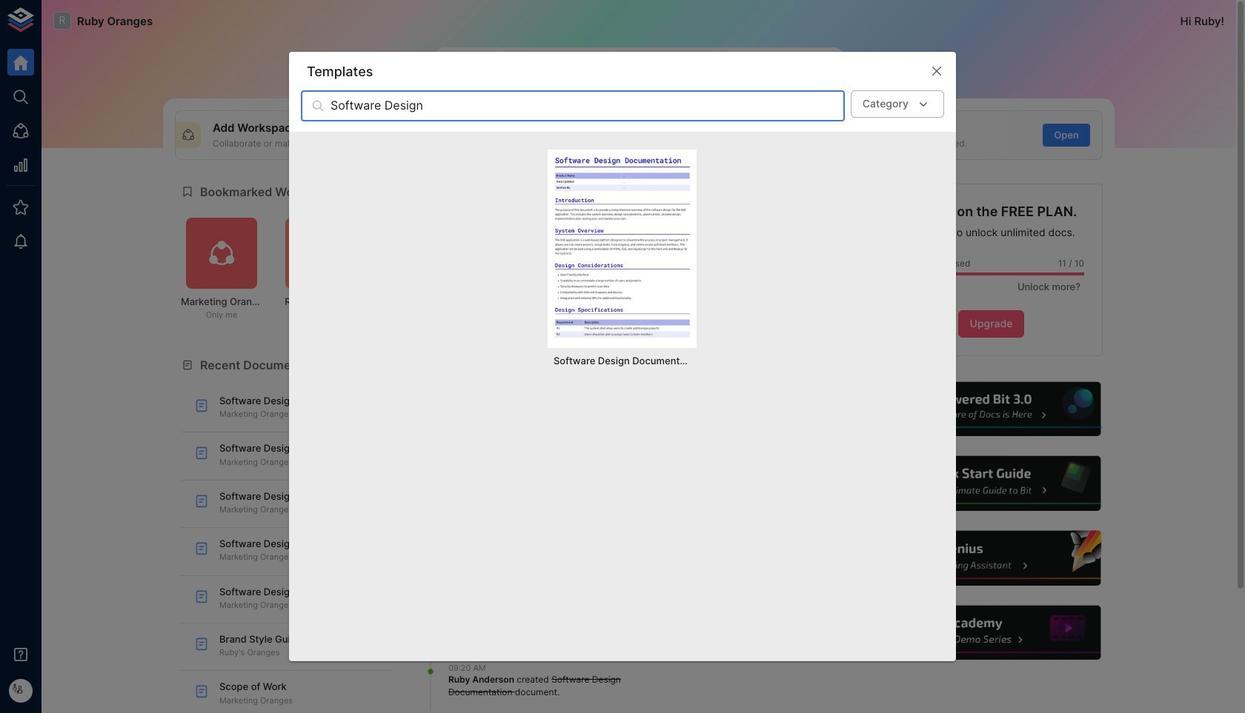 Task type: describe. For each thing, give the bounding box(es) containing it.
software design documentation image
[[554, 156, 691, 339]]

4 help image from the top
[[880, 604, 1103, 663]]



Task type: vqa. For each thing, say whether or not it's contained in the screenshot.
Project Management Plan image
no



Task type: locate. For each thing, give the bounding box(es) containing it.
Search Templates... text field
[[331, 91, 845, 122]]

dialog
[[289, 52, 956, 662]]

3 help image from the top
[[880, 529, 1103, 588]]

2 help image from the top
[[880, 455, 1103, 514]]

help image
[[880, 380, 1103, 439], [880, 455, 1103, 514], [880, 529, 1103, 588], [880, 604, 1103, 663]]

1 help image from the top
[[880, 380, 1103, 439]]



